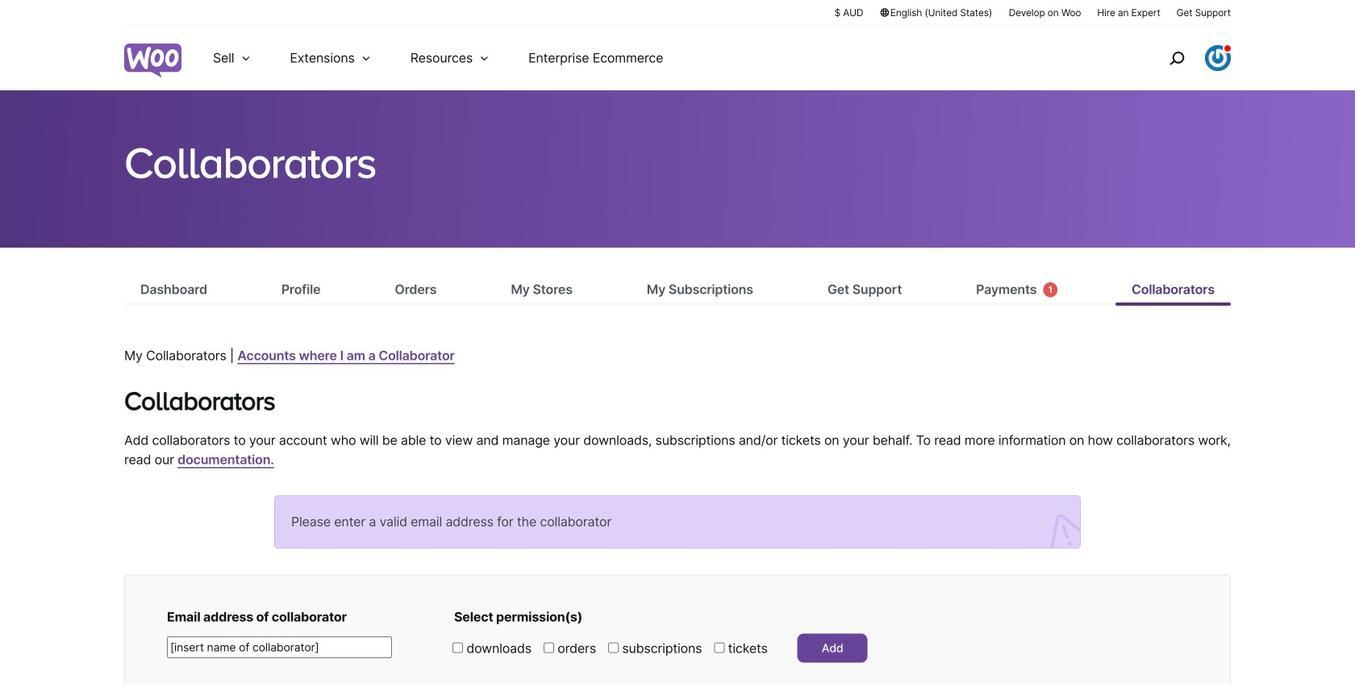 Task type: locate. For each thing, give the bounding box(es) containing it.
None checkbox
[[453, 643, 463, 653], [544, 643, 554, 653], [453, 643, 463, 653], [544, 643, 554, 653]]

None checkbox
[[608, 643, 619, 653], [714, 643, 725, 653], [608, 643, 619, 653], [714, 643, 725, 653]]

open account menu image
[[1206, 45, 1231, 71]]

service navigation menu element
[[1135, 32, 1231, 84]]

search image
[[1164, 45, 1190, 71]]



Task type: vqa. For each thing, say whether or not it's contained in the screenshot.
Enter code Text Field
no



